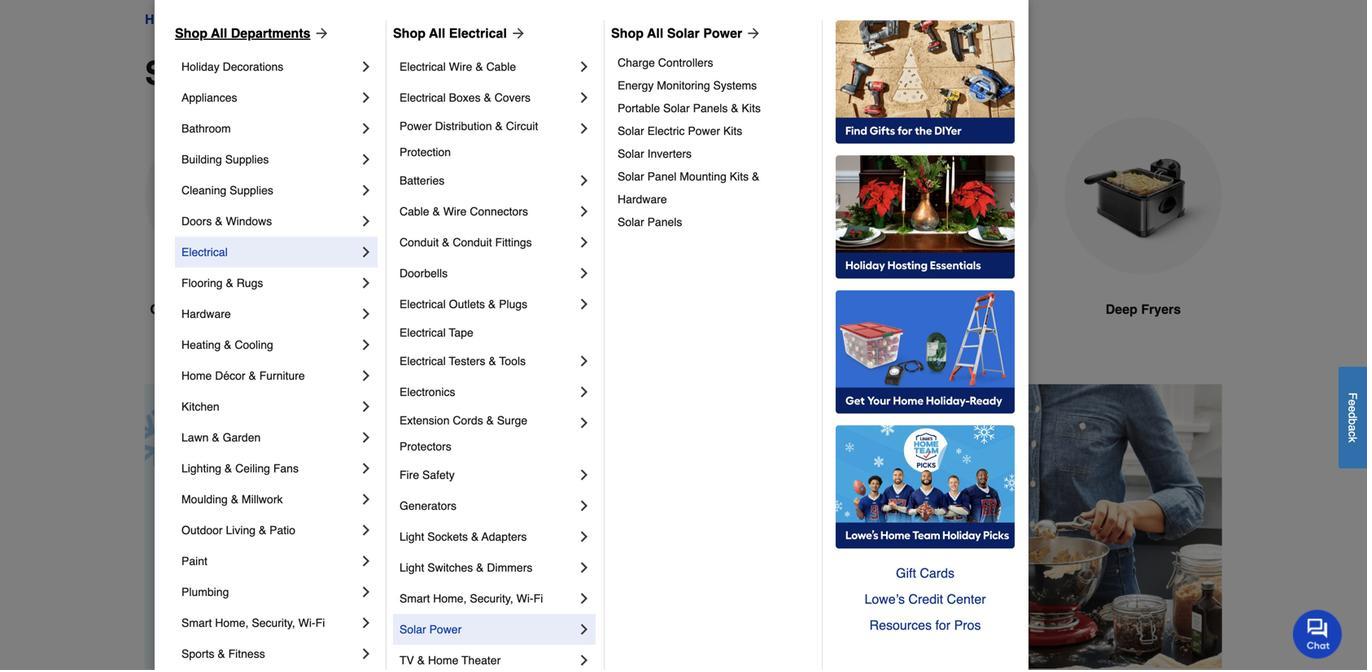 Task type: vqa. For each thing, say whether or not it's contained in the screenshot.
Statement
no



Task type: locate. For each thing, give the bounding box(es) containing it.
chevron right image for lighting & ceiling fans
[[358, 461, 374, 477]]

smart home, security, wi-fi down light switches & dimmers
[[400, 592, 543, 605]]

lawn & garden
[[181, 431, 261, 444]]

countertop microwaves
[[150, 302, 298, 317]]

1 vertical spatial appliances link
[[181, 82, 358, 113]]

all up holiday decorations
[[211, 26, 227, 41]]

home, for smart home, security, wi-fi link to the left
[[215, 617, 249, 630]]

shop all electrical link
[[393, 24, 526, 43]]

shop up charge
[[611, 26, 644, 41]]

1 vertical spatial security,
[[252, 617, 295, 630]]

lowe's
[[865, 592, 905, 607]]

heating & cooling
[[181, 339, 273, 352]]

1 horizontal spatial home
[[181, 369, 212, 382]]

controllers
[[658, 56, 713, 69]]

kitchen
[[181, 400, 219, 413]]

pros
[[954, 618, 981, 633]]

1 vertical spatial wire
[[443, 205, 467, 218]]

chevron right image for electrical outlets & plugs
[[576, 296, 592, 313]]

chevron right image
[[358, 59, 374, 75], [576, 59, 592, 75], [358, 90, 374, 106], [576, 90, 592, 106], [576, 120, 592, 137], [358, 151, 374, 168], [576, 173, 592, 189], [358, 182, 374, 199], [576, 203, 592, 220], [576, 265, 592, 282], [358, 275, 374, 291], [358, 337, 374, 353], [576, 384, 592, 400], [358, 399, 374, 415], [576, 415, 592, 431], [358, 615, 374, 632], [576, 622, 592, 638], [358, 646, 374, 662], [576, 653, 592, 669]]

fittings
[[495, 236, 532, 249]]

3 all from the left
[[647, 26, 664, 41]]

0 horizontal spatial home,
[[215, 617, 249, 630]]

supplies up windows
[[230, 184, 273, 197]]

1 vertical spatial kits
[[723, 125, 742, 138]]

millwork
[[242, 493, 283, 506]]

0 vertical spatial small
[[279, 12, 312, 27]]

panels up solar electric power kits link
[[693, 102, 728, 115]]

0 horizontal spatial small
[[145, 55, 232, 92]]

kits down 'portable solar panels & kits' link in the top of the page
[[723, 125, 742, 138]]

& down solar inverters 'link'
[[752, 170, 760, 183]]

& left dimmers
[[476, 562, 484, 575]]

solar electric power kits link
[[618, 120, 811, 142]]

& right sockets
[[471, 531, 479, 544]]

shop for shop all solar power
[[611, 26, 644, 41]]

lighting & ceiling fans
[[181, 462, 299, 475]]

electrical up electronics
[[400, 355, 446, 368]]

building supplies
[[181, 153, 269, 166]]

panels down solar panel mounting kits & hardware
[[647, 216, 682, 229]]

chevron right image for fire safety
[[576, 467, 592, 483]]

2 conduit from the left
[[453, 236, 492, 249]]

2 all from the left
[[429, 26, 445, 41]]

shop up holiday
[[175, 26, 208, 41]]

f e e d b a c k
[[1346, 393, 1359, 443]]

cleaning supplies link
[[181, 175, 358, 206]]

chevron right image for plumbing
[[358, 584, 374, 601]]

lighting & ceiling fans link
[[181, 453, 358, 484]]

1 horizontal spatial cable
[[486, 60, 516, 73]]

shop for shop all electrical
[[393, 26, 426, 41]]

resources for pros
[[870, 618, 981, 633]]

electrical inside electrical tape link
[[400, 326, 446, 339]]

2 horizontal spatial all
[[647, 26, 664, 41]]

0 horizontal spatial shop
[[175, 26, 208, 41]]

electrical left boxes
[[400, 91, 446, 104]]

appliances link down decorations
[[181, 82, 358, 113]]

appliances link up holiday decorations
[[195, 10, 265, 29]]

appliances
[[195, 12, 265, 27], [315, 12, 378, 27], [240, 55, 413, 92], [181, 91, 237, 104]]

light down generators
[[400, 531, 424, 544]]

& right doors
[[215, 215, 223, 228]]

all up electrical wire & cable
[[429, 26, 445, 41]]

& left millwork
[[231, 493, 238, 506]]

1 horizontal spatial security,
[[470, 592, 513, 605]]

boxes
[[449, 91, 481, 104]]

solar left panel
[[618, 170, 644, 183]]

0 horizontal spatial smart home, security, wi-fi link
[[181, 608, 358, 639]]

makers
[[424, 302, 469, 317]]

electrical outlets & plugs
[[400, 298, 527, 311]]

deep fryers link
[[1064, 117, 1222, 358]]

1 vertical spatial smart
[[181, 617, 212, 630]]

plumbing link
[[181, 577, 358, 608]]

wire up boxes
[[449, 60, 472, 73]]

doorbells
[[400, 267, 448, 280]]

countertop
[[150, 302, 220, 317]]

0 vertical spatial smart
[[400, 592, 430, 605]]

hardware link
[[181, 299, 358, 330]]

doors & windows link
[[181, 206, 358, 237]]

fi down plumbing link
[[315, 617, 325, 630]]

electrical for electrical outlets & plugs
[[400, 298, 446, 311]]

plugs
[[499, 298, 527, 311]]

credit
[[909, 592, 943, 607]]

home,
[[433, 592, 467, 605], [215, 617, 249, 630]]

smart home, security, wi-fi link
[[400, 584, 576, 614], [181, 608, 358, 639]]

safety
[[422, 469, 455, 482]]

0 vertical spatial appliances link
[[195, 10, 265, 29]]

1 vertical spatial home,
[[215, 617, 249, 630]]

0 vertical spatial light
[[400, 531, 424, 544]]

extension cords & surge protectors
[[400, 414, 531, 453]]

kits down solar inverters 'link'
[[730, 170, 749, 183]]

surge
[[497, 414, 528, 427]]

& left the cooling
[[224, 339, 232, 352]]

electrical tape link
[[400, 320, 592, 346]]

shop
[[175, 26, 208, 41], [393, 26, 426, 41], [611, 26, 644, 41]]

holiday
[[181, 60, 219, 73]]

monitoring
[[657, 79, 710, 92]]

smart home, security, wi-fi link down light switches & dimmers
[[400, 584, 576, 614]]

1 vertical spatial cable
[[400, 205, 429, 218]]

arrow right image inside "shop all electrical" link
[[507, 25, 526, 42]]

electrical inside "electrical outlets & plugs" link
[[400, 298, 446, 311]]

1 all from the left
[[211, 26, 227, 41]]

small up bathroom at the top left of the page
[[145, 55, 232, 92]]

& left circuit
[[495, 120, 503, 133]]

1 vertical spatial home
[[181, 369, 212, 382]]

1 horizontal spatial portable
[[618, 102, 660, 115]]

e up d
[[1346, 400, 1359, 406]]

chevron right image for electrical testers & tools
[[576, 353, 592, 369]]

smart up sports
[[181, 617, 212, 630]]

wi- down dimmers
[[517, 592, 534, 605]]

wi- for chevron right image associated with smart home, security, wi-fi
[[517, 592, 534, 605]]

& inside extension cords & surge protectors
[[486, 414, 494, 427]]

chevron right image for paint
[[358, 553, 374, 570]]

1 vertical spatial supplies
[[230, 184, 273, 197]]

solar up controllers
[[667, 26, 700, 41]]

chevron right image for moulding & millwork
[[358, 492, 374, 508]]

portable for portable ice makers
[[347, 302, 399, 317]]

1 horizontal spatial conduit
[[453, 236, 492, 249]]

electrical up 'flooring'
[[181, 246, 228, 259]]

1 conduit from the left
[[400, 236, 439, 249]]

appliances right departments
[[315, 12, 378, 27]]

home, up sports & fitness
[[215, 617, 249, 630]]

electrical down shop all electrical on the top left of the page
[[400, 60, 446, 73]]

lowe's credit center
[[865, 592, 986, 607]]

1 horizontal spatial arrow right image
[[507, 25, 526, 42]]

moulding & millwork
[[181, 493, 283, 506]]

smart home, security, wi-fi up fitness
[[181, 617, 325, 630]]

& right the cords
[[486, 414, 494, 427]]

0 vertical spatial panels
[[693, 102, 728, 115]]

1 vertical spatial small appliances
[[145, 55, 413, 92]]

0 vertical spatial home,
[[433, 592, 467, 605]]

chevron right image for power distribution & circuit protection
[[576, 120, 592, 137]]

shop up electrical wire & cable
[[393, 26, 426, 41]]

all for solar
[[647, 26, 664, 41]]

electrical up electrical wire & cable link
[[449, 26, 507, 41]]

light sockets & adapters link
[[400, 522, 576, 553]]

cable
[[486, 60, 516, 73], [400, 205, 429, 218]]

1 vertical spatial light
[[400, 562, 424, 575]]

light left the switches
[[400, 562, 424, 575]]

0 horizontal spatial smart
[[181, 617, 212, 630]]

center
[[947, 592, 986, 607]]

flooring & rugs link
[[181, 268, 358, 299]]

& left plugs
[[488, 298, 496, 311]]

electrical inside the electrical testers & tools "link"
[[400, 355, 446, 368]]

fi
[[534, 592, 543, 605], [315, 617, 325, 630]]

chevron right image for generators
[[576, 498, 592, 514]]

power up protection
[[400, 120, 432, 133]]

portable down energy
[[618, 102, 660, 115]]

wire up conduit & conduit fittings at the top of the page
[[443, 205, 467, 218]]

0 vertical spatial supplies
[[225, 153, 269, 166]]

0 horizontal spatial portable
[[347, 302, 399, 317]]

1 shop from the left
[[175, 26, 208, 41]]

shop all electrical
[[393, 26, 507, 41]]

1 horizontal spatial smart home, security, wi-fi
[[400, 592, 543, 605]]

all
[[211, 26, 227, 41], [429, 26, 445, 41], [647, 26, 664, 41]]

a stainless steel toaster oven. image
[[513, 117, 671, 274]]

flooring
[[181, 277, 223, 290]]

1 horizontal spatial wi-
[[517, 592, 534, 605]]

1 light from the top
[[400, 531, 424, 544]]

electrical testers & tools link
[[400, 346, 576, 377]]

solar down solar panel mounting kits & hardware
[[618, 216, 644, 229]]

electrical inside electrical wire & cable link
[[400, 60, 446, 73]]

0 vertical spatial wi-
[[517, 592, 534, 605]]

electric
[[647, 125, 685, 138]]

protectors
[[400, 440, 452, 453]]

supplies for building supplies
[[225, 153, 269, 166]]

conduit down the cable & wire connectors
[[453, 236, 492, 249]]

chevron right image
[[358, 120, 374, 137], [358, 213, 374, 229], [576, 234, 592, 251], [358, 244, 374, 260], [576, 296, 592, 313], [358, 306, 374, 322], [576, 353, 592, 369], [358, 368, 374, 384], [358, 430, 374, 446], [358, 461, 374, 477], [576, 467, 592, 483], [358, 492, 374, 508], [576, 498, 592, 514], [358, 522, 374, 539], [576, 529, 592, 545], [358, 553, 374, 570], [576, 560, 592, 576], [358, 584, 374, 601], [576, 591, 592, 607]]

0 horizontal spatial all
[[211, 26, 227, 41]]

electrical inside electrical boxes & covers "link"
[[400, 91, 446, 104]]

electrical inside "shop all electrical" link
[[449, 26, 507, 41]]

chevron right image for cleaning supplies
[[358, 182, 374, 199]]

kits down the systems
[[742, 102, 761, 115]]

1 vertical spatial portable
[[347, 302, 399, 317]]

chevron right image for conduit & conduit fittings
[[576, 234, 592, 251]]

tv & home theater
[[400, 654, 501, 667]]

solar up the solar electric power kits
[[663, 102, 690, 115]]

portable solar panels & kits
[[618, 102, 761, 115]]

outdoor living & patio link
[[181, 515, 358, 546]]

inverters
[[647, 147, 692, 160]]

2 shop from the left
[[393, 26, 426, 41]]

security, for the rightmost smart home, security, wi-fi link
[[470, 592, 513, 605]]

1 vertical spatial panels
[[647, 216, 682, 229]]

small appliances down departments
[[145, 55, 413, 92]]

cable up covers
[[486, 60, 516, 73]]

1 horizontal spatial hardware
[[618, 193, 667, 206]]

batteries
[[400, 174, 445, 187]]

small appliances up the "holiday decorations" 'link'
[[279, 12, 378, 27]]

0 horizontal spatial cable
[[400, 205, 429, 218]]

e up b
[[1346, 406, 1359, 412]]

portable left ice
[[347, 302, 399, 317]]

chevron right image for batteries
[[576, 173, 592, 189]]

0 horizontal spatial hardware
[[181, 308, 231, 321]]

& inside "link"
[[484, 91, 491, 104]]

solar left "inverters"
[[618, 147, 644, 160]]

0 vertical spatial fi
[[534, 592, 543, 605]]

0 horizontal spatial panels
[[647, 216, 682, 229]]

all up charge controllers
[[647, 26, 664, 41]]

1 vertical spatial wi-
[[298, 617, 315, 630]]

& inside "link"
[[489, 355, 496, 368]]

supplies up cleaning supplies
[[225, 153, 269, 166]]

fire safety
[[400, 469, 455, 482]]

0 horizontal spatial conduit
[[400, 236, 439, 249]]

small up the "holiday decorations" 'link'
[[279, 12, 312, 27]]

solar inside 'link'
[[618, 147, 644, 160]]

conduit up doorbells
[[400, 236, 439, 249]]

cable & wire connectors
[[400, 205, 528, 218]]

cleaning
[[181, 184, 226, 197]]

& left tools
[[489, 355, 496, 368]]

0 horizontal spatial fi
[[315, 617, 325, 630]]

electrical for electrical testers & tools
[[400, 355, 446, 368]]

chevron right image for doors & windows
[[358, 213, 374, 229]]

microwaves
[[224, 302, 298, 317]]

dimmers
[[487, 562, 533, 575]]

theater
[[462, 654, 501, 667]]

2 vertical spatial kits
[[730, 170, 749, 183]]

wi- down plumbing link
[[298, 617, 315, 630]]

arrow right image inside shop all departments link
[[311, 25, 330, 42]]

electrical for electrical boxes & covers
[[400, 91, 446, 104]]

home, down the switches
[[433, 592, 467, 605]]

small appliances link
[[279, 10, 378, 29]]

supplies for cleaning supplies
[[230, 184, 273, 197]]

smart for the rightmost smart home, security, wi-fi link
[[400, 592, 430, 605]]

0 horizontal spatial smart home, security, wi-fi
[[181, 617, 325, 630]]

smart home, security, wi-fi link up fitness
[[181, 608, 358, 639]]

&
[[476, 60, 483, 73], [484, 91, 491, 104], [731, 102, 739, 115], [495, 120, 503, 133], [752, 170, 760, 183], [433, 205, 440, 218], [215, 215, 223, 228], [442, 236, 450, 249], [226, 277, 233, 290], [488, 298, 496, 311], [224, 339, 232, 352], [489, 355, 496, 368], [249, 369, 256, 382], [486, 414, 494, 427], [212, 431, 219, 444], [225, 462, 232, 475], [231, 493, 238, 506], [259, 524, 266, 537], [471, 531, 479, 544], [476, 562, 484, 575], [218, 648, 225, 661], [417, 654, 425, 667]]

solar panels
[[618, 216, 682, 229]]

1 horizontal spatial smart
[[400, 592, 430, 605]]

appliances link
[[195, 10, 265, 29], [181, 82, 358, 113]]

2 horizontal spatial shop
[[611, 26, 644, 41]]

security, up sports & fitness link at the bottom of page
[[252, 617, 295, 630]]

shop all departments link
[[175, 24, 330, 43]]

kits for solar panel mounting kits & hardware
[[730, 170, 749, 183]]

1 horizontal spatial all
[[429, 26, 445, 41]]

kitchen link
[[181, 391, 358, 422]]

solar
[[667, 26, 700, 41], [663, 102, 690, 115], [618, 125, 644, 138], [618, 147, 644, 160], [618, 170, 644, 183], [618, 216, 644, 229], [400, 623, 426, 636]]

1 horizontal spatial home,
[[433, 592, 467, 605]]

& inside "link"
[[224, 339, 232, 352]]

chevron right image for tv & home theater
[[576, 653, 592, 669]]

systems
[[713, 79, 757, 92]]

building
[[181, 153, 222, 166]]

2 e from the top
[[1346, 406, 1359, 412]]

0 horizontal spatial home
[[145, 12, 181, 27]]

security, down light switches & dimmers link
[[470, 592, 513, 605]]

electrical down doorbells
[[400, 298, 446, 311]]

chevron right image for holiday decorations
[[358, 59, 374, 75]]

furniture
[[259, 369, 305, 382]]

0 vertical spatial wire
[[449, 60, 472, 73]]

solar up solar inverters
[[618, 125, 644, 138]]

fi up solar power link
[[534, 592, 543, 605]]

& down the cable & wire connectors
[[442, 236, 450, 249]]

1 horizontal spatial panels
[[693, 102, 728, 115]]

cable & wire connectors link
[[400, 196, 576, 227]]

smart up solar power
[[400, 592, 430, 605]]

hardware up solar panels on the top
[[618, 193, 667, 206]]

0 vertical spatial home
[[145, 12, 181, 27]]

solar up tv
[[400, 623, 426, 636]]

& right boxes
[[484, 91, 491, 104]]

kits inside solar panel mounting kits & hardware
[[730, 170, 749, 183]]

& right sports
[[218, 648, 225, 661]]

0 horizontal spatial arrow right image
[[311, 25, 330, 42]]

0 vertical spatial security,
[[470, 592, 513, 605]]

doors
[[181, 215, 212, 228]]

countertop microwaves link
[[145, 117, 303, 358]]

0 vertical spatial kits
[[742, 102, 761, 115]]

0 vertical spatial hardware
[[618, 193, 667, 206]]

fire
[[400, 469, 419, 482]]

ceiling
[[235, 462, 270, 475]]

& left rugs
[[226, 277, 233, 290]]

cable down batteries at the top of page
[[400, 205, 429, 218]]

hardware down 'flooring'
[[181, 308, 231, 321]]

light switches & dimmers
[[400, 562, 533, 575]]

get your home holiday-ready. image
[[836, 291, 1015, 414]]

chevron right image for doorbells
[[576, 265, 592, 282]]

bathroom
[[181, 122, 231, 135]]

electrical down ice
[[400, 326, 446, 339]]

2 vertical spatial home
[[428, 654, 458, 667]]

electrical boxes & covers link
[[400, 82, 576, 113]]

lowe's home team holiday picks. image
[[836, 426, 1015, 549]]

wire inside cable & wire connectors link
[[443, 205, 467, 218]]

0 horizontal spatial security,
[[252, 617, 295, 630]]

arrow right image for shop all departments
[[311, 25, 330, 42]]

& down batteries at the top of page
[[433, 205, 440, 218]]

extension cords & surge protectors link
[[400, 408, 576, 460]]

portable for portable solar panels & kits
[[618, 102, 660, 115]]

1 horizontal spatial shop
[[393, 26, 426, 41]]

chevron right image for building supplies
[[358, 151, 374, 168]]

chevron right image for heating & cooling
[[358, 337, 374, 353]]

3 shop from the left
[[611, 26, 644, 41]]

solar for inverters
[[618, 147, 644, 160]]

solar inside solar panel mounting kits & hardware
[[618, 170, 644, 183]]

0 vertical spatial portable
[[618, 102, 660, 115]]

& right lawn
[[212, 431, 219, 444]]

hardware inside solar panel mounting kits & hardware
[[618, 193, 667, 206]]

0 horizontal spatial wi-
[[298, 617, 315, 630]]

1 horizontal spatial small
[[279, 12, 312, 27]]

arrow right image
[[311, 25, 330, 42], [507, 25, 526, 42], [1192, 519, 1209, 535]]

e
[[1346, 400, 1359, 406], [1346, 406, 1359, 412]]

light for light switches & dimmers
[[400, 562, 424, 575]]

2 light from the top
[[400, 562, 424, 575]]

2 horizontal spatial arrow right image
[[1192, 519, 1209, 535]]

a black and stainless steel countertop microwave. image
[[145, 117, 303, 274]]

home décor & furniture
[[181, 369, 305, 382]]

resources for pros link
[[836, 613, 1015, 639]]

arrow right image for shop all electrical
[[507, 25, 526, 42]]



Task type: describe. For each thing, give the bounding box(es) containing it.
all for departments
[[211, 26, 227, 41]]

cords
[[453, 414, 483, 427]]

solar for electric
[[618, 125, 644, 138]]

gift cards
[[896, 566, 955, 581]]

solar panels link
[[618, 211, 811, 234]]

solar power link
[[400, 614, 576, 645]]

power distribution & circuit protection
[[400, 120, 541, 159]]

d
[[1346, 412, 1359, 419]]

& right "décor"
[[249, 369, 256, 382]]

1 vertical spatial small
[[145, 55, 232, 92]]

toaster ovens
[[547, 302, 636, 317]]

solar electric power kits
[[618, 125, 742, 138]]

chevron right image for extension cords & surge protectors
[[576, 415, 592, 431]]

chevron right image for electrical wire & cable
[[576, 59, 592, 75]]

& inside 'link'
[[215, 215, 223, 228]]

& right tv
[[417, 654, 425, 667]]

chevron right image for appliances
[[358, 90, 374, 106]]

chevron right image for kitchen
[[358, 399, 374, 415]]

shop all departments
[[175, 26, 311, 41]]

shop all solar power
[[611, 26, 742, 41]]

light sockets & adapters
[[400, 531, 527, 544]]

& inside power distribution & circuit protection
[[495, 120, 503, 133]]

chevron right image for light switches & dimmers
[[576, 560, 592, 576]]

electrical wire & cable link
[[400, 51, 576, 82]]

appliances down "small appliances" link
[[240, 55, 413, 92]]

lowe's credit center link
[[836, 587, 1015, 613]]

1 vertical spatial fi
[[315, 617, 325, 630]]

gift cards link
[[836, 561, 1015, 587]]

electrical wire & cable
[[400, 60, 516, 73]]

kits for solar electric power kits
[[723, 125, 742, 138]]

power up tv & home theater
[[429, 623, 462, 636]]

patio
[[270, 524, 295, 537]]

charge controllers
[[618, 56, 713, 69]]

toaster
[[547, 302, 593, 317]]

home for home
[[145, 12, 181, 27]]

chevron right image for cable & wire connectors
[[576, 203, 592, 220]]

cards
[[920, 566, 955, 581]]

arrow right image
[[742, 25, 762, 42]]

& up electrical boxes & covers "link"
[[476, 60, 483, 73]]

appliances up holiday decorations
[[195, 12, 265, 27]]

batteries link
[[400, 165, 576, 196]]

home for home décor & furniture
[[181, 369, 212, 382]]

& down the systems
[[731, 102, 739, 115]]

covers
[[495, 91, 531, 104]]

holiday decorations
[[181, 60, 283, 73]]

home décor & furniture link
[[181, 361, 358, 391]]

find gifts for the diyer. image
[[836, 20, 1015, 144]]

chevron right image for flooring & rugs
[[358, 275, 374, 291]]

chevron right image for electronics
[[576, 384, 592, 400]]

chevron right image for solar power
[[576, 622, 592, 638]]

heating & cooling link
[[181, 330, 358, 361]]

electrical for electrical tape
[[400, 326, 446, 339]]

solar for panels
[[618, 216, 644, 229]]

décor
[[215, 369, 245, 382]]

electrical for electrical wire & cable
[[400, 60, 446, 73]]

a chefman stainless steel deep fryer. image
[[1064, 117, 1222, 274]]

smart for smart home, security, wi-fi link to the left
[[181, 617, 212, 630]]

1 vertical spatial smart home, security, wi-fi
[[181, 617, 325, 630]]

sports
[[181, 648, 214, 661]]

switches
[[427, 562, 473, 575]]

solar inverters link
[[618, 142, 811, 165]]

solar for power
[[400, 623, 426, 636]]

electrical inside the electrical link
[[181, 246, 228, 259]]

sports & fitness
[[181, 648, 265, 661]]

fryers
[[1141, 302, 1181, 317]]

chevron right image for smart home, security, wi-fi
[[358, 615, 374, 632]]

resources
[[870, 618, 932, 633]]

a
[[1346, 425, 1359, 431]]

f
[[1346, 393, 1359, 400]]

holiday hosting essentials. image
[[836, 155, 1015, 279]]

& left patio
[[259, 524, 266, 537]]

moulding
[[181, 493, 228, 506]]

f e e d b a c k button
[[1339, 367, 1367, 469]]

charge
[[618, 56, 655, 69]]

solar panel mounting kits & hardware
[[618, 170, 763, 206]]

solar power
[[400, 623, 462, 636]]

circuit
[[506, 120, 538, 133]]

electrical tape
[[400, 326, 473, 339]]

chevron right image for hardware
[[358, 306, 374, 322]]

bathroom link
[[181, 113, 358, 144]]

tape
[[449, 326, 473, 339]]

shop all solar power link
[[611, 24, 762, 43]]

blenders link
[[881, 117, 1038, 358]]

chevron right image for light sockets & adapters
[[576, 529, 592, 545]]

home link
[[145, 10, 181, 29]]

for
[[935, 618, 951, 633]]

home, for the rightmost smart home, security, wi-fi link
[[433, 592, 467, 605]]

outdoor
[[181, 524, 223, 537]]

chevron right image for outdoor living & patio
[[358, 522, 374, 539]]

shop for shop all departments
[[175, 26, 208, 41]]

chat invite button image
[[1293, 610, 1343, 659]]

a silver-colored new air portable ice maker. image
[[329, 117, 487, 274]]

1 horizontal spatial fi
[[534, 592, 543, 605]]

2 horizontal spatial home
[[428, 654, 458, 667]]

solar panel mounting kits & hardware link
[[618, 165, 811, 211]]

appliances up bathroom at the top left of the page
[[181, 91, 237, 104]]

electrical boxes & covers
[[400, 91, 531, 104]]

all for electrical
[[429, 26, 445, 41]]

solar inverters
[[618, 147, 692, 160]]

power up solar inverters 'link'
[[688, 125, 720, 138]]

security, for smart home, security, wi-fi link to the left
[[252, 617, 295, 630]]

cleaning supplies
[[181, 184, 273, 197]]

0 vertical spatial cable
[[486, 60, 516, 73]]

conduit & conduit fittings link
[[400, 227, 576, 258]]

generators link
[[400, 491, 576, 522]]

chevron right image for home décor & furniture
[[358, 368, 374, 384]]

chevron right image for bathroom
[[358, 120, 374, 137]]

building supplies link
[[181, 144, 358, 175]]

0 vertical spatial small appliances
[[279, 12, 378, 27]]

decorations
[[223, 60, 283, 73]]

holiday decorations link
[[181, 51, 358, 82]]

k
[[1346, 437, 1359, 443]]

chevron right image for sports & fitness
[[358, 646, 374, 662]]

tv & home theater link
[[400, 645, 576, 671]]

doors & windows
[[181, 215, 272, 228]]

energy monitoring systems
[[618, 79, 757, 92]]

wi- for chevron right icon associated with smart home, security, wi-fi
[[298, 617, 315, 630]]

power up charge controllers link
[[703, 26, 742, 41]]

outdoor living & patio
[[181, 524, 295, 537]]

chevron right image for smart home, security, wi-fi
[[576, 591, 592, 607]]

advertisement region
[[145, 385, 1222, 671]]

blenders
[[932, 302, 987, 317]]

1 horizontal spatial smart home, security, wi-fi link
[[400, 584, 576, 614]]

electronics link
[[400, 377, 576, 408]]

1 e from the top
[[1346, 400, 1359, 406]]

light for light sockets & adapters
[[400, 531, 424, 544]]

energy monitoring systems link
[[618, 74, 811, 97]]

chevron right image for electrical boxes & covers
[[576, 90, 592, 106]]

electrical link
[[181, 237, 358, 268]]

solar for panel
[[618, 170, 644, 183]]

fitness
[[228, 648, 265, 661]]

0 vertical spatial smart home, security, wi-fi
[[400, 592, 543, 605]]

& left ceiling
[[225, 462, 232, 475]]

a gray and stainless steel ninja air fryer. image
[[697, 117, 855, 274]]

outlets
[[449, 298, 485, 311]]

power inside power distribution & circuit protection
[[400, 120, 432, 133]]

adapters
[[482, 531, 527, 544]]

paint link
[[181, 546, 358, 577]]

chevron right image for electrical
[[358, 244, 374, 260]]

1 vertical spatial hardware
[[181, 308, 231, 321]]

& inside solar panel mounting kits & hardware
[[752, 170, 760, 183]]

a gray ninja blender. image
[[881, 117, 1038, 274]]

wire inside electrical wire & cable link
[[449, 60, 472, 73]]

rugs
[[237, 277, 263, 290]]

extension
[[400, 414, 450, 427]]

panel
[[647, 170, 677, 183]]

c
[[1346, 431, 1359, 437]]

ovens
[[597, 302, 636, 317]]

living
[[226, 524, 256, 537]]

electrical outlets & plugs link
[[400, 289, 576, 320]]

gift
[[896, 566, 916, 581]]

chevron right image for lawn & garden
[[358, 430, 374, 446]]

deep
[[1106, 302, 1138, 317]]



